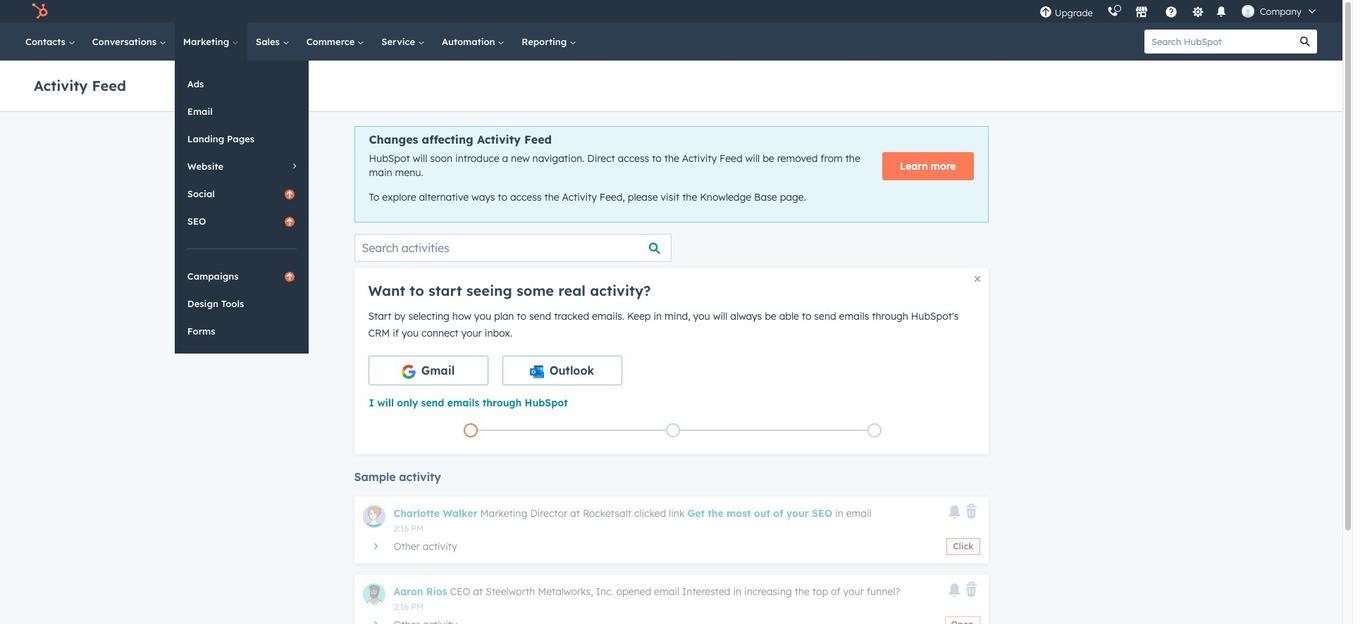 Task type: describe. For each thing, give the bounding box(es) containing it.
marketing menu
[[175, 61, 309, 354]]

jacob simon image
[[1242, 5, 1254, 18]]



Task type: locate. For each thing, give the bounding box(es) containing it.
close image
[[974, 276, 980, 282]]

list
[[370, 421, 976, 440]]

onboarding.steps.finalstep.title image
[[871, 427, 878, 435]]

Search activities search field
[[354, 234, 671, 262]]

Search HubSpot search field
[[1144, 30, 1293, 54]]

marketplaces image
[[1135, 6, 1148, 19]]

menu
[[1032, 0, 1326, 23]]

onboarding.steps.sendtrackedemailingmail.title image
[[669, 427, 676, 435]]

None checkbox
[[502, 356, 622, 385]]

None checkbox
[[368, 356, 488, 385]]



Task type: vqa. For each thing, say whether or not it's contained in the screenshot.
search hubspot search box
yes



